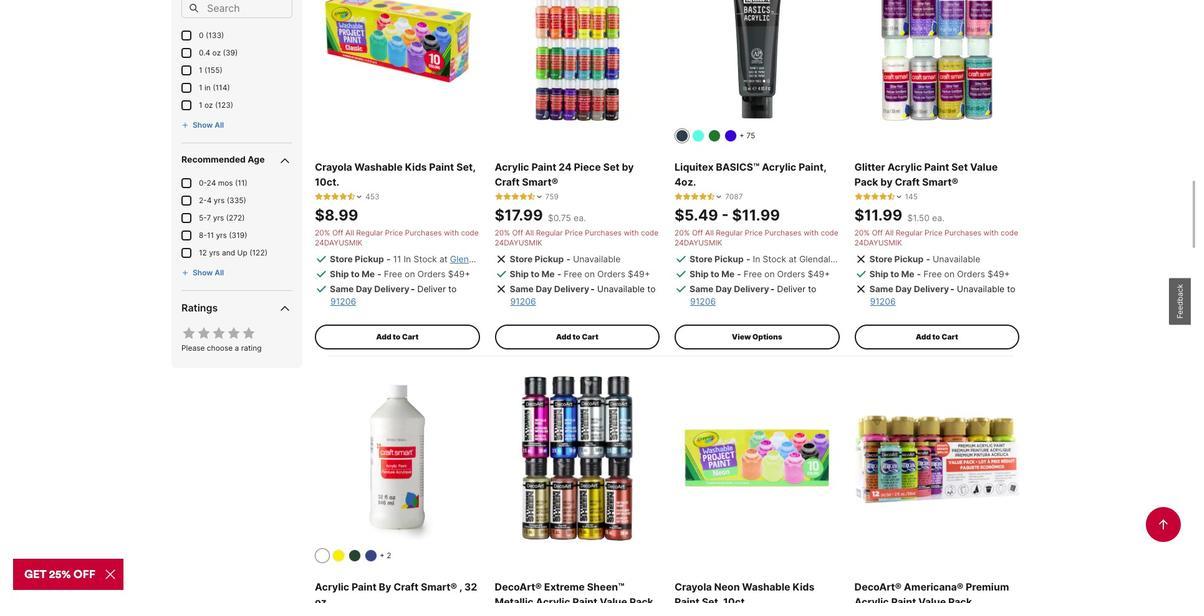 Task type: describe. For each thing, give the bounding box(es) containing it.
please choose a rating
[[182, 344, 262, 353]]

basics™
[[716, 161, 760, 173]]

7087 button
[[675, 192, 743, 202]]

up
[[237, 248, 248, 257]]

glitter acrylic paint set value pack by craft smart® link
[[855, 160, 1020, 189]]

crayola neon washable kids paint set, 10ct.
[[675, 582, 815, 604]]

acrylic paint by craft smart® , 32 oz. link
[[315, 580, 480, 604]]

crayola for set,
[[675, 582, 712, 594]]

all down the 1 oz (123)
[[215, 120, 224, 130]]

(272)
[[226, 213, 245, 223]]

(122)
[[250, 248, 268, 257]]

cart for $11.99
[[942, 332, 959, 342]]

$5.49
[[675, 206, 719, 224]]

2-4 yrs (335)
[[199, 196, 246, 205]]

set inside the glitter acrylic paint set value pack by craft smart®
[[952, 161, 968, 173]]

craft inside acrylic paint 24 piece set by craft smart®
[[495, 176, 520, 188]]

32
[[465, 582, 478, 594]]

(39)
[[223, 48, 238, 57]]

with for $11.99
[[984, 228, 999, 238]]

liquitex basics™ acrylic paint, 4oz. link
[[675, 160, 840, 189]]

by
[[379, 582, 392, 594]]

decoart® for acrylic
[[855, 582, 902, 594]]

yrs for 4
[[214, 196, 225, 205]]

oz for 1
[[205, 100, 213, 110]]

(11)
[[235, 178, 248, 188]]

decoart® extreme sheen™ metallic acrylic paint value pack
[[495, 582, 654, 604]]

$11.99 inside $5.49 - $11.99 20% off all regular price purchases with code 24dayusmik
[[733, 206, 781, 224]]

all inside $8.99 20% off all regular price purchases with code 24dayusmik
[[346, 228, 354, 238]]

acrylic paint 24 piece set by craft smart®
[[495, 161, 634, 188]]

off for $11.99
[[872, 228, 884, 238]]

smart® inside acrylic paint by craft smart® , 32 oz.
[[421, 582, 457, 594]]

1 (155)
[[199, 65, 223, 75]]

glitter acrylic paint set value pack by craft smart®
[[855, 161, 998, 188]]

recommended
[[182, 154, 246, 165]]

$11.99 $1.50 ea. 20% off all regular price purchases with code 24dayusmik
[[855, 206, 1019, 248]]

4oz.
[[675, 176, 697, 188]]

+ 75
[[740, 131, 756, 140]]

$8.99
[[315, 206, 358, 224]]

453
[[366, 192, 380, 201]]

paint inside crayola washable kids paint set, 10ct.
[[429, 161, 454, 173]]

same day delivery - deliver to 91206 for in stock at
[[690, 284, 817, 307]]

1 in from the left
[[404, 254, 411, 264]]

in
[[205, 83, 211, 92]]

add to cart button for $11.99
[[855, 325, 1020, 350]]

1 stock from the left
[[414, 254, 437, 264]]

choose
[[207, 344, 233, 353]]

purchases for $17.99
[[585, 228, 622, 238]]

(114)
[[213, 83, 230, 92]]

0-
[[199, 178, 207, 188]]

3 liquitex basics™ acrylic paint, 4oz. image from the left
[[709, 130, 721, 142]]

paint,
[[799, 161, 827, 173]]

kids inside crayola neon washable kids paint set, 10ct.
[[793, 582, 815, 594]]

off inside $8.99 20% off all regular price purchases with code 24dayusmik
[[332, 228, 344, 238]]

crayola neon washable kids paint set, 10ct. image
[[675, 377, 840, 542]]

view options
[[732, 332, 783, 342]]

day for 1st add to cart "button"
[[356, 284, 372, 294]]

$0.75
[[548, 213, 572, 223]]

20% inside $8.99 20% off all regular price purchases with code 24dayusmik
[[315, 228, 330, 238]]

same day delivery - unavailable to 91206 for $17.99
[[510, 284, 656, 307]]

75
[[747, 131, 756, 140]]

2 glendale from the left
[[800, 254, 836, 264]]

145
[[906, 192, 918, 201]]

,
[[460, 582, 462, 594]]

day for $17.99's add to cart "button"
[[536, 284, 552, 294]]

ship to me - free on orders $49+ for glitter acrylic paint set value pack by craft smart&#xae; image
[[870, 269, 1011, 279]]

1 add from the left
[[376, 332, 392, 342]]

(133)
[[206, 30, 224, 40]]

crayola for 10ct.
[[315, 161, 352, 173]]

acrylic paint 24 piece set by craft smart&#xae; image
[[495, 0, 660, 121]]

price for $17.99
[[565, 228, 583, 238]]

code for $17.99
[[641, 228, 659, 238]]

store pickup - 11 in stock at glendale fashion center
[[330, 254, 552, 264]]

acrylic paint by craft smart® , 32 oz.
[[315, 582, 478, 604]]

age
[[248, 154, 265, 165]]

1 acrylic paint by craft smart® , 32 oz. image from the left
[[349, 550, 361, 563]]

+ for + 2
[[380, 552, 385, 561]]

all inside the $11.99 $1.50 ea. 20% off all regular price purchases with code 24dayusmik
[[886, 228, 894, 238]]

yrs for 7
[[213, 213, 224, 223]]

day for view options button
[[716, 284, 732, 294]]

me for glitter acrylic paint set value pack by craft smart&#xae; image
[[902, 269, 915, 279]]

paint inside acrylic paint 24 piece set by craft smart®
[[532, 161, 557, 173]]

decoart&#xae; extreme sheen&#x2122; metallic acrylic paint value pack image
[[495, 377, 660, 542]]

1 fashion from the left
[[489, 254, 521, 264]]

Search search field
[[182, 0, 293, 18]]

washable inside crayola neon washable kids paint set, 10ct.
[[743, 582, 791, 594]]

view options button
[[675, 325, 840, 350]]

purchases for $11.99
[[945, 228, 982, 238]]

5-7 yrs (272)
[[199, 213, 245, 223]]

premium
[[966, 582, 1010, 594]]

$17.99
[[495, 206, 543, 224]]

same for view options button
[[690, 284, 714, 294]]

decoart® extreme sheen™ metallic acrylic paint value pack link
[[495, 580, 660, 604]]

all down and
[[215, 268, 224, 277]]

2 at from the left
[[789, 254, 797, 264]]

store for liquitex basics&#x2122; acrylic paint, 4oz. image
[[690, 254, 713, 264]]

7
[[207, 213, 211, 223]]

ea. for $17.99
[[574, 213, 586, 223]]

a
[[235, 344, 239, 353]]

by inside the glitter acrylic paint set value pack by craft smart®
[[881, 176, 893, 188]]

please
[[182, 344, 205, 353]]

recommended age
[[182, 154, 265, 165]]

ship for 'acrylic paint 24 piece set by craft smart&#xae;' image
[[510, 269, 529, 279]]

deliver for at
[[778, 284, 806, 294]]

24dayusmik for $11.99
[[855, 238, 903, 248]]

store for 'acrylic paint 24 piece set by craft smart&#xae;' image
[[510, 254, 533, 264]]

1 at from the left
[[440, 254, 448, 264]]

$17.99 $0.75 ea. 20% off all regular price purchases with code 24dayusmik
[[495, 206, 659, 248]]

extreme
[[545, 582, 585, 594]]

orders for glitter acrylic paint set value pack by craft smart&#xae; image
[[958, 269, 986, 279]]

value inside decoart® americana® premium acrylic paint value pack
[[919, 597, 947, 604]]

10ct. inside crayola washable kids paint set, 10ct.
[[315, 176, 340, 188]]

759
[[546, 192, 559, 201]]

options
[[753, 332, 783, 342]]

ea. for $11.99
[[933, 213, 945, 223]]

paint inside the glitter acrylic paint set value pack by craft smart®
[[925, 161, 950, 173]]

americana®
[[905, 582, 964, 594]]

$5.49 - $11.99 20% off all regular price purchases with code 24dayusmik
[[675, 206, 839, 248]]

and
[[222, 248, 235, 257]]

(319)
[[229, 231, 247, 240]]

add to cart for $17.99
[[556, 332, 599, 342]]

orders for liquitex basics&#x2122; acrylic paint, 4oz. image
[[778, 269, 806, 279]]

day for add to cart "button" for $11.99
[[896, 284, 912, 294]]

smart® inside the glitter acrylic paint set value pack by craft smart®
[[923, 176, 959, 188]]

24dayusmik for $17.99
[[495, 238, 543, 248]]

$49+ for 'acrylic paint 24 piece set by craft smart&#xae;' image
[[628, 269, 651, 279]]

show for 2nd show all button
[[193, 268, 213, 277]]

(123)
[[215, 100, 233, 110]]

washable inside crayola washable kids paint set, 10ct.
[[355, 161, 403, 173]]

24dayusmik inside $8.99 20% off all regular price purchases with code 24dayusmik
[[315, 238, 363, 248]]

crayola washable kids paint set, 10ct.
[[315, 161, 476, 188]]

craft inside the glitter acrylic paint set value pack by craft smart®
[[895, 176, 920, 188]]

glitter
[[855, 161, 886, 173]]

acrylic inside decoart® extreme sheen™ metallic acrylic paint value pack
[[536, 597, 571, 604]]

1 add to cart from the left
[[376, 332, 419, 342]]

add for $17.99
[[556, 332, 572, 342]]

with for $5.49
[[804, 228, 819, 238]]

paint inside decoart® extreme sheen™ metallic acrylic paint value pack
[[573, 597, 598, 604]]

1 show all from the top
[[193, 120, 224, 130]]

2
[[387, 552, 392, 561]]

pack inside decoart® extreme sheen™ metallic acrylic paint value pack
[[630, 597, 654, 604]]

same for $17.99's add to cart "button"
[[510, 284, 534, 294]]

453 button
[[315, 192, 380, 202]]

1 add to cart button from the left
[[315, 325, 480, 350]]

ship to me - free on orders $49+ for crayola washable kids paint set, 10ct. image
[[330, 269, 471, 279]]

acrylic inside acrylic paint by craft smart® , 32 oz.
[[315, 582, 350, 594]]

pack inside decoart® americana® premium acrylic paint value pack
[[949, 597, 973, 604]]

2 acrylic paint by craft smart® , 32 oz. image from the left
[[365, 550, 377, 563]]

cart for $17.99
[[582, 332, 599, 342]]

orders for crayola washable kids paint set, 10ct. image
[[418, 269, 446, 279]]

yrs for 11
[[216, 231, 227, 240]]

purchases for $5.49
[[765, 228, 802, 238]]

price for $5.49
[[745, 228, 763, 238]]

store pickup - unavailable for $11.99
[[870, 254, 981, 264]]

crayola neon washable kids paint set, 10ct. link
[[675, 580, 840, 604]]

delivery for liquitex basics&#x2122; acrylic paint, 4oz. image
[[734, 284, 770, 294]]

+ 2
[[380, 552, 392, 561]]

145 dialog
[[855, 192, 918, 202]]

crayola washable kids paint set, 10ct. link
[[315, 160, 480, 189]]

me for crayola washable kids paint set, 10ct. image
[[362, 269, 375, 279]]

8-11 yrs (319)
[[199, 231, 247, 240]]

same day delivery - unavailable to 91206 for $11.99
[[870, 284, 1016, 307]]

same for 1st add to cart "button"
[[330, 284, 354, 294]]

code inside $8.99 20% off all regular price purchases with code 24dayusmik
[[461, 228, 479, 238]]

kids inside crayola washable kids paint set, 10ct.
[[405, 161, 427, 173]]

acrylic inside acrylic paint 24 piece set by craft smart®
[[495, 161, 530, 173]]

453 dialog
[[315, 192, 380, 202]]

pack inside the glitter acrylic paint set value pack by craft smart®
[[855, 176, 879, 188]]

piece
[[574, 161, 601, 173]]

pickup for glitter acrylic paint set value pack by craft smart&#xae; image
[[895, 254, 924, 264]]

off for $17.99
[[512, 228, 524, 238]]

decoart® americana® premium acrylic paint value pack
[[855, 582, 1010, 604]]

24 inside acrylic paint 24 piece set by craft smart®
[[559, 161, 572, 173]]

2 liquitex basics™ acrylic paint, 4oz. image from the left
[[692, 130, 705, 142]]

2 stock from the left
[[763, 254, 787, 264]]

12 yrs and up (122)
[[199, 248, 268, 257]]

liquitex
[[675, 161, 714, 173]]

liquitex basics™ acrylic paint, 4oz. image
[[725, 130, 737, 142]]

regular for $5.49
[[716, 228, 743, 238]]

crayola washable kids paint set, 10ct. image
[[315, 0, 480, 121]]



Task type: locate. For each thing, give the bounding box(es) containing it.
deliver
[[418, 284, 446, 294], [778, 284, 806, 294]]

2 price from the left
[[565, 228, 583, 238]]

2 fashion from the left
[[838, 254, 871, 264]]

code inside $5.49 - $11.99 20% off all regular price purchases with code 24dayusmik
[[821, 228, 839, 238]]

metallic
[[495, 597, 534, 604]]

rating
[[241, 344, 262, 353]]

1 1 from the top
[[199, 65, 202, 75]]

+ for + 75
[[740, 131, 745, 140]]

regular for $17.99
[[536, 228, 563, 238]]

add to cart for $11.99
[[916, 332, 959, 342]]

add for $11.99
[[916, 332, 932, 342]]

2 show all button from the top
[[182, 268, 224, 278]]

me down $5.49 - $11.99 20% off all regular price purchases with code 24dayusmik
[[722, 269, 735, 279]]

1 vertical spatial 10ct.
[[724, 597, 748, 604]]

decoart® americana® premium acrylic paint value pack link
[[855, 580, 1020, 604]]

0 horizontal spatial set,
[[457, 161, 476, 173]]

2 deliver from the left
[[778, 284, 806, 294]]

2 horizontal spatial value
[[971, 161, 998, 173]]

crayola inside crayola washable kids paint set, 10ct.
[[315, 161, 352, 173]]

free for glitter acrylic paint set value pack by craft smart&#xae; image
[[924, 269, 942, 279]]

1 vertical spatial 24
[[207, 178, 216, 188]]

on for $17.99's add to cart "button"
[[585, 269, 595, 279]]

$49+ for glitter acrylic paint set value pack by craft smart&#xae; image
[[988, 269, 1011, 279]]

1 horizontal spatial deliver
[[778, 284, 806, 294]]

price inside $8.99 20% off all regular price purchases with code 24dayusmik
[[385, 228, 403, 238]]

0 vertical spatial washable
[[355, 161, 403, 173]]

free down store pickup - in stock at glendale fashion center
[[744, 269, 762, 279]]

24dayusmik down $5.49
[[675, 238, 723, 248]]

same
[[330, 284, 354, 294], [510, 284, 534, 294], [690, 284, 714, 294], [870, 284, 894, 294]]

0-24 mos (11)
[[199, 178, 248, 188]]

price down $0.75 on the top left
[[565, 228, 583, 238]]

ship
[[330, 269, 349, 279], [510, 269, 529, 279], [690, 269, 709, 279], [870, 269, 889, 279]]

1 horizontal spatial glendale
[[800, 254, 836, 264]]

24dayusmik
[[315, 238, 363, 248], [495, 238, 543, 248], [675, 238, 723, 248], [855, 238, 903, 248]]

value inside the glitter acrylic paint set value pack by craft smart®
[[971, 161, 998, 173]]

free for crayola washable kids paint set, 10ct. image
[[384, 269, 403, 279]]

3 $49+ from the left
[[808, 269, 831, 279]]

off inside the $11.99 $1.50 ea. 20% off all regular price purchases with code 24dayusmik
[[872, 228, 884, 238]]

1 horizontal spatial decoart®
[[855, 582, 902, 594]]

with for $17.99
[[624, 228, 639, 238]]

1 in (114)
[[199, 83, 230, 92]]

smart® up 759
[[522, 176, 559, 188]]

3 day from the left
[[716, 284, 732, 294]]

2 add from the left
[[556, 332, 572, 342]]

all
[[215, 120, 224, 130], [346, 228, 354, 238], [526, 228, 534, 238], [706, 228, 714, 238], [886, 228, 894, 238], [215, 268, 224, 277]]

set,
[[457, 161, 476, 173], [702, 597, 721, 604]]

decoart® up metallic
[[495, 582, 542, 594]]

20%
[[315, 228, 330, 238], [495, 228, 510, 238], [675, 228, 690, 238], [855, 228, 870, 238]]

on down 'store pickup - 11 in stock at glendale fashion center' in the top of the page
[[405, 269, 415, 279]]

pickup down the $11.99 $1.50 ea. 20% off all regular price purchases with code 24dayusmik
[[895, 254, 924, 264]]

1 with from the left
[[444, 228, 459, 238]]

purchases inside the $11.99 $1.50 ea. 20% off all regular price purchases with code 24dayusmik
[[945, 228, 982, 238]]

yrs left the (319)
[[216, 231, 227, 240]]

smart® left the , on the bottom of the page
[[421, 582, 457, 594]]

2 regular from the left
[[536, 228, 563, 238]]

tabler image
[[315, 193, 323, 201], [495, 193, 503, 201], [503, 193, 511, 201], [675, 193, 683, 201], [683, 193, 691, 201], [863, 193, 871, 201], [871, 193, 879, 201], [182, 269, 189, 277], [182, 326, 197, 341]]

$1.50
[[908, 213, 930, 223]]

0 horizontal spatial kids
[[405, 161, 427, 173]]

orders down 'store pickup - 11 in stock at glendale fashion center' in the top of the page
[[418, 269, 446, 279]]

store pickup - unavailable for $17.99
[[510, 254, 621, 264]]

liquitex basics&#x2122; acrylic paint, 4oz. image
[[675, 0, 840, 121]]

0 horizontal spatial washable
[[355, 161, 403, 173]]

1 ship from the left
[[330, 269, 349, 279]]

2 $49+ from the left
[[628, 269, 651, 279]]

at down $8.99 20% off all regular price purchases with code 24dayusmik
[[440, 254, 448, 264]]

91206 for 'acrylic paint 24 piece set by craft smart&#xae;' image
[[511, 296, 536, 307]]

stock down $8.99 20% off all regular price purchases with code 24dayusmik
[[414, 254, 437, 264]]

2 horizontal spatial add to cart
[[916, 332, 959, 342]]

on down store pickup - in stock at glendale fashion center
[[765, 269, 775, 279]]

0 horizontal spatial fashion
[[489, 254, 521, 264]]

1 off from the left
[[332, 228, 344, 238]]

1 down 1 in (114)
[[199, 100, 202, 110]]

0 horizontal spatial same day delivery - unavailable to 91206
[[510, 284, 656, 307]]

3 price from the left
[[745, 228, 763, 238]]

mos
[[218, 178, 233, 188]]

24
[[559, 161, 572, 173], [207, 178, 216, 188]]

pickup
[[355, 254, 384, 264], [535, 254, 564, 264], [715, 254, 744, 264], [895, 254, 924, 264]]

glitter acrylic paint set value pack by craft smart&#xae; image
[[855, 0, 1020, 121]]

$11.99 inside the $11.99 $1.50 ea. 20% off all regular price purchases with code 24dayusmik
[[855, 206, 903, 224]]

0 horizontal spatial decoart®
[[495, 582, 542, 594]]

20% inside $5.49 - $11.99 20% off all regular price purchases with code 24dayusmik
[[675, 228, 690, 238]]

4 same from the left
[[870, 284, 894, 294]]

add
[[376, 332, 392, 342], [556, 332, 572, 342], [916, 332, 932, 342]]

off down 145 dialog on the right of the page
[[872, 228, 884, 238]]

1 horizontal spatial add
[[556, 332, 572, 342]]

1 show from the top
[[193, 120, 213, 130]]

day
[[356, 284, 372, 294], [536, 284, 552, 294], [716, 284, 732, 294], [896, 284, 912, 294]]

2 purchases from the left
[[585, 228, 622, 238]]

2 horizontal spatial pack
[[949, 597, 973, 604]]

1 for 1 (155)
[[199, 65, 202, 75]]

on down the $11.99 $1.50 ea. 20% off all regular price purchases with code 24dayusmik
[[945, 269, 955, 279]]

91206 for glitter acrylic paint set value pack by craft smart&#xae; image
[[871, 296, 896, 307]]

acrylic inside decoart® americana® premium acrylic paint value pack
[[855, 597, 889, 604]]

24dayusmik inside the $11.99 $1.50 ea. 20% off all regular price purchases with code 24dayusmik
[[855, 238, 903, 248]]

regular down 453 at the top left of page
[[356, 228, 383, 238]]

4 91206 from the left
[[871, 296, 896, 307]]

24 left the piece
[[559, 161, 572, 173]]

1 horizontal spatial ea.
[[933, 213, 945, 223]]

me for liquitex basics&#x2122; acrylic paint, 4oz. image
[[722, 269, 735, 279]]

4 price from the left
[[925, 228, 943, 238]]

0 vertical spatial kids
[[405, 161, 427, 173]]

0.4
[[199, 48, 210, 57]]

1 decoart® from the left
[[495, 582, 542, 594]]

1 set from the left
[[604, 161, 620, 173]]

regular down the $1.50
[[896, 228, 923, 238]]

price up 'store pickup - 11 in stock at glendale fashion center' in the top of the page
[[385, 228, 403, 238]]

0 horizontal spatial value
[[600, 597, 628, 604]]

price down the $1.50
[[925, 228, 943, 238]]

1 glendale from the left
[[450, 254, 487, 264]]

me down the $11.99 $1.50 ea. 20% off all regular price purchases with code 24dayusmik
[[902, 269, 915, 279]]

show for 2nd show all button from the bottom of the page
[[193, 120, 213, 130]]

2 91206 from the left
[[511, 296, 536, 307]]

$11.99 down 7087
[[733, 206, 781, 224]]

oz left '(123)'
[[205, 100, 213, 110]]

set, inside crayola neon washable kids paint set, 10ct.
[[702, 597, 721, 604]]

delivery down the $11.99 $1.50 ea. 20% off all regular price purchases with code 24dayusmik
[[914, 284, 950, 294]]

759 dialog
[[495, 192, 559, 202]]

1 horizontal spatial store pickup - unavailable
[[870, 254, 981, 264]]

free for 'acrylic paint 24 piece set by craft smart&#xae;' image
[[564, 269, 582, 279]]

1 vertical spatial +
[[380, 552, 385, 561]]

tabler image inside 453 dialog
[[315, 193, 323, 201]]

ship to me - free on orders $49+ down 'store pickup - 11 in stock at glendale fashion center' in the top of the page
[[330, 269, 471, 279]]

free down $17.99 $0.75 ea. 20% off all regular price purchases with code 24dayusmik
[[564, 269, 582, 279]]

regular for $11.99
[[896, 228, 923, 238]]

show all
[[193, 120, 224, 130], [193, 268, 224, 277]]

3 1 from the top
[[199, 100, 202, 110]]

pickup for crayola washable kids paint set, 10ct. image
[[355, 254, 384, 264]]

20% down $5.49
[[675, 228, 690, 238]]

5-
[[199, 213, 207, 223]]

1 horizontal spatial 11
[[393, 254, 401, 264]]

20% inside $17.99 $0.75 ea. 20% off all regular price purchases with code 24dayusmik
[[495, 228, 510, 238]]

show all down the 1 oz (123)
[[193, 120, 224, 130]]

deliver down store pickup - in stock at glendale fashion center
[[778, 284, 806, 294]]

by up 145 dialog on the right of the page
[[881, 176, 893, 188]]

7087
[[726, 192, 743, 201]]

1 horizontal spatial in
[[753, 254, 761, 264]]

0 horizontal spatial same day delivery - deliver to 91206
[[330, 284, 457, 307]]

3 code from the left
[[821, 228, 839, 238]]

1 on from the left
[[405, 269, 415, 279]]

2 add to cart button from the left
[[495, 325, 660, 350]]

all down $8.99
[[346, 228, 354, 238]]

(155)
[[205, 65, 223, 75]]

decoart&#xae; americana&#xae; premium acrylic paint value pack image
[[855, 377, 1020, 542]]

ship to me - free on orders $49+ down store pickup - in stock at glendale fashion center
[[690, 269, 831, 279]]

2 24dayusmik from the left
[[495, 238, 543, 248]]

0 vertical spatial show all
[[193, 120, 224, 130]]

4 store from the left
[[870, 254, 893, 264]]

2 horizontal spatial cart
[[942, 332, 959, 342]]

same day delivery - unavailable to 91206
[[510, 284, 656, 307], [870, 284, 1016, 307]]

1 acrylic paint by craft smart® , 32 oz. image from the left
[[316, 550, 329, 563]]

price up store pickup - in stock at glendale fashion center
[[745, 228, 763, 238]]

91206 for crayola washable kids paint set, 10ct. image
[[331, 296, 356, 307]]

tabler image inside show all button
[[182, 269, 189, 277]]

1 horizontal spatial +
[[740, 131, 745, 140]]

2 off from the left
[[512, 228, 524, 238]]

0 horizontal spatial acrylic paint by craft smart® , 32 oz. image
[[316, 550, 329, 563]]

orders down the $11.99 $1.50 ea. 20% off all regular price purchases with code 24dayusmik
[[958, 269, 986, 279]]

acrylic paint by craft smart® , 32 oz. image up oz.
[[316, 550, 329, 563]]

24dayusmik inside $5.49 - $11.99 20% off all regular price purchases with code 24dayusmik
[[675, 238, 723, 248]]

2 horizontal spatial liquitex basics™ acrylic paint, 4oz. image
[[709, 130, 721, 142]]

3 free from the left
[[744, 269, 762, 279]]

delivery for 'acrylic paint 24 piece set by craft smart&#xae;' image
[[554, 284, 590, 294]]

stock
[[414, 254, 437, 264], [763, 254, 787, 264]]

24dayusmik down $8.99
[[315, 238, 363, 248]]

store down 145 dialog on the right of the page
[[870, 254, 893, 264]]

store
[[330, 254, 353, 264], [510, 254, 533, 264], [690, 254, 713, 264], [870, 254, 893, 264]]

4 $49+ from the left
[[988, 269, 1011, 279]]

1 horizontal spatial liquitex basics™ acrylic paint, 4oz. image
[[692, 130, 705, 142]]

0 horizontal spatial stock
[[414, 254, 437, 264]]

regular
[[356, 228, 383, 238], [536, 228, 563, 238], [716, 228, 743, 238], [896, 228, 923, 238]]

12
[[199, 248, 207, 257]]

1 horizontal spatial $11.99
[[855, 206, 903, 224]]

1 purchases from the left
[[405, 228, 442, 238]]

1 code from the left
[[461, 228, 479, 238]]

1 vertical spatial oz
[[205, 100, 213, 110]]

2 vertical spatial 1
[[199, 100, 202, 110]]

2 cart from the left
[[582, 332, 599, 342]]

add to cart button
[[315, 325, 480, 350], [495, 325, 660, 350], [855, 325, 1020, 350]]

value
[[971, 161, 998, 173], [600, 597, 628, 604], [919, 597, 947, 604]]

purchases
[[405, 228, 442, 238], [585, 228, 622, 238], [765, 228, 802, 238], [945, 228, 982, 238]]

0 horizontal spatial craft
[[394, 582, 419, 594]]

at down $5.49 - $11.99 20% off all regular price purchases with code 24dayusmik
[[789, 254, 797, 264]]

0 vertical spatial 10ct.
[[315, 176, 340, 188]]

show all button down the 1 oz (123)
[[182, 120, 224, 130]]

0 horizontal spatial liquitex basics™ acrylic paint, 4oz. image
[[676, 130, 689, 142]]

washable
[[355, 161, 403, 173], [743, 582, 791, 594]]

$49+ for crayola washable kids paint set, 10ct. image
[[448, 269, 471, 279]]

2 same day delivery - unavailable to 91206 from the left
[[870, 284, 1016, 307]]

with inside $8.99 20% off all regular price purchases with code 24dayusmik
[[444, 228, 459, 238]]

24dayusmik inside $17.99 $0.75 ea. 20% off all regular price purchases with code 24dayusmik
[[495, 238, 543, 248]]

center
[[524, 254, 552, 264], [873, 254, 901, 264]]

pickup for 'acrylic paint 24 piece set by craft smart&#xae;' image
[[535, 254, 564, 264]]

paint inside acrylic paint by craft smart® , 32 oz.
[[352, 582, 377, 594]]

0 vertical spatial 24
[[559, 161, 572, 173]]

1 vertical spatial by
[[881, 176, 893, 188]]

crayola
[[315, 161, 352, 173], [675, 582, 712, 594]]

3 24dayusmik from the left
[[675, 238, 723, 248]]

decoart® inside decoart® extreme sheen™ metallic acrylic paint value pack
[[495, 582, 542, 594]]

me down $8.99 20% off all regular price purchases with code 24dayusmik
[[362, 269, 375, 279]]

1 horizontal spatial cart
[[582, 332, 599, 342]]

all down $5.49
[[706, 228, 714, 238]]

show all button down 12
[[182, 268, 224, 278]]

pickup down $8.99 20% off all regular price purchases with code 24dayusmik
[[355, 254, 384, 264]]

ship for liquitex basics&#x2122; acrylic paint, 4oz. image
[[690, 269, 709, 279]]

0 horizontal spatial crayola
[[315, 161, 352, 173]]

me down $17.99 $0.75 ea. 20% off all regular price purchases with code 24dayusmik
[[542, 269, 555, 279]]

1 horizontal spatial 24
[[559, 161, 572, 173]]

ship for crayola washable kids paint set, 10ct. image
[[330, 269, 349, 279]]

washable right neon
[[743, 582, 791, 594]]

0 horizontal spatial 24
[[207, 178, 216, 188]]

set inside acrylic paint 24 piece set by craft smart®
[[604, 161, 620, 173]]

1 horizontal spatial washable
[[743, 582, 791, 594]]

acrylic paint by craft smart® , 32 oz. image left + 2
[[333, 550, 345, 563]]

1 store from the left
[[330, 254, 353, 264]]

ea.
[[574, 213, 586, 223], [933, 213, 945, 223]]

crayola inside crayola neon washable kids paint set, 10ct.
[[675, 582, 712, 594]]

2 in from the left
[[753, 254, 761, 264]]

value inside decoart® extreme sheen™ metallic acrylic paint value pack
[[600, 597, 628, 604]]

ship to me - free on orders $49+ down the $11.99 $1.50 ea. 20% off all regular price purchases with code 24dayusmik
[[870, 269, 1011, 279]]

3 add to cart button from the left
[[855, 325, 1020, 350]]

-
[[722, 206, 729, 224], [387, 254, 391, 264], [567, 254, 571, 264], [747, 254, 751, 264], [927, 254, 931, 264], [378, 269, 382, 279], [558, 269, 562, 279], [738, 269, 742, 279], [918, 269, 922, 279], [411, 284, 415, 294], [591, 284, 595, 294], [771, 284, 775, 294], [951, 284, 955, 294]]

regular inside $5.49 - $11.99 20% off all regular price purchases with code 24dayusmik
[[716, 228, 743, 238]]

4 ship to me - free on orders $49+ from the left
[[870, 269, 1011, 279]]

1 horizontal spatial 10ct.
[[724, 597, 748, 604]]

4 delivery from the left
[[914, 284, 950, 294]]

fashion
[[489, 254, 521, 264], [838, 254, 871, 264]]

10ct. inside crayola neon washable kids paint set, 10ct.
[[724, 597, 748, 604]]

on for add to cart "button" for $11.99
[[945, 269, 955, 279]]

2 $11.99 from the left
[[855, 206, 903, 224]]

by inside acrylic paint 24 piece set by craft smart®
[[622, 161, 634, 173]]

1 horizontal spatial stock
[[763, 254, 787, 264]]

1 91206 from the left
[[331, 296, 356, 307]]

regular inside $17.99 $0.75 ea. 20% off all regular price purchases with code 24dayusmik
[[536, 228, 563, 238]]

4 me from the left
[[902, 269, 915, 279]]

3 pickup from the left
[[715, 254, 744, 264]]

4 20% from the left
[[855, 228, 870, 238]]

2 horizontal spatial add
[[916, 332, 932, 342]]

price inside $17.99 $0.75 ea. 20% off all regular price purchases with code 24dayusmik
[[565, 228, 583, 238]]

1 horizontal spatial same day delivery - deliver to 91206
[[690, 284, 817, 307]]

7087 dialog
[[675, 192, 743, 202]]

1 horizontal spatial fashion
[[838, 254, 871, 264]]

show down the 1 oz (123)
[[193, 120, 213, 130]]

liquitex basics™ acrylic paint, 4oz. image
[[676, 130, 689, 142], [692, 130, 705, 142], [709, 130, 721, 142]]

0 horizontal spatial in
[[404, 254, 411, 264]]

1 horizontal spatial smart®
[[522, 176, 559, 188]]

$49+ for liquitex basics&#x2122; acrylic paint, 4oz. image
[[808, 269, 831, 279]]

0 vertical spatial show
[[193, 120, 213, 130]]

1 vertical spatial set,
[[702, 597, 721, 604]]

2 on from the left
[[585, 269, 595, 279]]

code inside $17.99 $0.75 ea. 20% off all regular price purchases with code 24dayusmik
[[641, 228, 659, 238]]

purchases inside $8.99 20% off all regular price purchases with code 24dayusmik
[[405, 228, 442, 238]]

with inside $5.49 - $11.99 20% off all regular price purchases with code 24dayusmik
[[804, 228, 819, 238]]

on for 1st add to cart "button"
[[405, 269, 415, 279]]

show down 12
[[193, 268, 213, 277]]

20% for $5.49
[[675, 228, 690, 238]]

regular down $0.75 on the top left
[[536, 228, 563, 238]]

decoart® inside decoart® americana® premium acrylic paint value pack
[[855, 582, 902, 594]]

3 91206 from the left
[[691, 296, 716, 307]]

to
[[351, 269, 360, 279], [531, 269, 540, 279], [711, 269, 720, 279], [891, 269, 900, 279], [449, 284, 457, 294], [648, 284, 656, 294], [809, 284, 817, 294], [1008, 284, 1016, 294], [393, 332, 401, 342], [573, 332, 581, 342], [933, 332, 941, 342]]

0 vertical spatial oz
[[212, 48, 221, 57]]

0 horizontal spatial acrylic paint by craft smart® , 32 oz. image
[[349, 550, 361, 563]]

0 horizontal spatial deliver
[[418, 284, 446, 294]]

3 with from the left
[[804, 228, 819, 238]]

2 me from the left
[[542, 269, 555, 279]]

4 24dayusmik from the left
[[855, 238, 903, 248]]

0 vertical spatial crayola
[[315, 161, 352, 173]]

3 orders from the left
[[778, 269, 806, 279]]

0 horizontal spatial by
[[622, 161, 634, 173]]

on down $17.99 $0.75 ea. 20% off all regular price purchases with code 24dayusmik
[[585, 269, 595, 279]]

yrs right 7
[[213, 213, 224, 223]]

2 acrylic paint by craft smart® , 32 oz. image from the left
[[333, 550, 345, 563]]

+ left 2 at the bottom of the page
[[380, 552, 385, 561]]

1 24dayusmik from the left
[[315, 238, 363, 248]]

ship to me - free on orders $49+ for 'acrylic paint 24 piece set by craft smart&#xae;' image
[[510, 269, 651, 279]]

craft
[[495, 176, 520, 188], [895, 176, 920, 188], [394, 582, 419, 594]]

ea. inside $17.99 $0.75 ea. 20% off all regular price purchases with code 24dayusmik
[[574, 213, 586, 223]]

craft right by
[[394, 582, 419, 594]]

center down $0.75 on the top left
[[524, 254, 552, 264]]

at
[[440, 254, 448, 264], [789, 254, 797, 264]]

1 horizontal spatial acrylic paint by craft smart® , 32 oz. image
[[365, 550, 377, 563]]

3 off from the left
[[692, 228, 704, 238]]

off inside $17.99 $0.75 ea. 20% off all regular price purchases with code 24dayusmik
[[512, 228, 524, 238]]

4 purchases from the left
[[945, 228, 982, 238]]

same day delivery - deliver to 91206 for 11 in stock at
[[330, 284, 457, 307]]

0 horizontal spatial smart®
[[421, 582, 457, 594]]

all inside $5.49 - $11.99 20% off all regular price purchases with code 24dayusmik
[[706, 228, 714, 238]]

1 vertical spatial show
[[193, 268, 213, 277]]

free for liquitex basics&#x2122; acrylic paint, 4oz. image
[[744, 269, 762, 279]]

decoart®
[[495, 582, 542, 594], [855, 582, 902, 594]]

3 delivery from the left
[[734, 284, 770, 294]]

purchases inside $17.99 $0.75 ea. 20% off all regular price purchases with code 24dayusmik
[[585, 228, 622, 238]]

tabler image inside show all button
[[182, 121, 189, 129]]

145 button
[[855, 192, 918, 202]]

pickup for liquitex basics&#x2122; acrylic paint, 4oz. image
[[715, 254, 744, 264]]

same for add to cart "button" for $11.99
[[870, 284, 894, 294]]

2 store pickup - unavailable from the left
[[870, 254, 981, 264]]

1 cart from the left
[[402, 332, 419, 342]]

with inside $17.99 $0.75 ea. 20% off all regular price purchases with code 24dayusmik
[[624, 228, 639, 238]]

0 horizontal spatial add to cart
[[376, 332, 419, 342]]

view
[[732, 332, 751, 342]]

ratings
[[182, 302, 218, 314]]

store down $5.49
[[690, 254, 713, 264]]

0 (133)
[[199, 30, 224, 40]]

24dayusmik down the $17.99
[[495, 238, 543, 248]]

10ct. down neon
[[724, 597, 748, 604]]

deliver down 'store pickup - 11 in stock at glendale fashion center' in the top of the page
[[418, 284, 446, 294]]

4 orders from the left
[[958, 269, 986, 279]]

on
[[405, 269, 415, 279], [585, 269, 595, 279], [765, 269, 775, 279], [945, 269, 955, 279]]

acrylic inside liquitex basics™ acrylic paint, 4oz.
[[762, 161, 797, 173]]

code for $5.49
[[821, 228, 839, 238]]

kids
[[405, 161, 427, 173], [793, 582, 815, 594]]

store for crayola washable kids paint set, 10ct. image
[[330, 254, 353, 264]]

- inside $5.49 - $11.99 20% off all regular price purchases with code 24dayusmik
[[722, 206, 729, 224]]

deliver for stock
[[418, 284, 446, 294]]

0 horizontal spatial pack
[[630, 597, 654, 604]]

1 for 1 in (114)
[[199, 83, 202, 92]]

store down the $17.99
[[510, 254, 533, 264]]

regular inside the $11.99 $1.50 ea. 20% off all regular price purchases with code 24dayusmik
[[896, 228, 923, 238]]

1 horizontal spatial value
[[919, 597, 947, 604]]

(335)
[[227, 196, 246, 205]]

same day delivery - deliver to 91206 down 'store pickup - 11 in stock at glendale fashion center' in the top of the page
[[330, 284, 457, 307]]

1 me from the left
[[362, 269, 375, 279]]

paint inside decoart® americana® premium acrylic paint value pack
[[892, 597, 917, 604]]

store for glitter acrylic paint set value pack by craft smart&#xae; image
[[870, 254, 893, 264]]

ship to me - free on orders $49+ for liquitex basics&#x2122; acrylic paint, 4oz. image
[[690, 269, 831, 279]]

3 on from the left
[[765, 269, 775, 279]]

1 horizontal spatial craft
[[495, 176, 520, 188]]

1 horizontal spatial kids
[[793, 582, 815, 594]]

0 horizontal spatial 11
[[207, 231, 214, 240]]

1 horizontal spatial add to cart
[[556, 332, 599, 342]]

24dayusmik for $5.49
[[675, 238, 723, 248]]

regular inside $8.99 20% off all regular price purchases with code 24dayusmik
[[356, 228, 383, 238]]

yrs right 4
[[214, 196, 225, 205]]

stock down $5.49 - $11.99 20% off all regular price purchases with code 24dayusmik
[[763, 254, 787, 264]]

washable up 453 at the top left of page
[[355, 161, 403, 173]]

me for 'acrylic paint 24 piece set by craft smart&#xae;' image
[[542, 269, 555, 279]]

free down $8.99 20% off all regular price purchases with code 24dayusmik
[[384, 269, 403, 279]]

center down the $11.99 $1.50 ea. 20% off all regular price purchases with code 24dayusmik
[[873, 254, 901, 264]]

acrylic paint by craft smart® , 32 oz. image
[[316, 550, 329, 563], [333, 550, 345, 563]]

glendale
[[450, 254, 487, 264], [800, 254, 836, 264]]

10ct. up 453 popup button
[[315, 176, 340, 188]]

2 add to cart from the left
[[556, 332, 599, 342]]

pickup down $5.49 - $11.99 20% off all regular price purchases with code 24dayusmik
[[715, 254, 744, 264]]

4 pickup from the left
[[895, 254, 924, 264]]

20% down 145 dropdown button
[[855, 228, 870, 238]]

1 vertical spatial washable
[[743, 582, 791, 594]]

store pickup - unavailable down $17.99 $0.75 ea. 20% off all regular price purchases with code 24dayusmik
[[510, 254, 621, 264]]

ea. right the $1.50
[[933, 213, 945, 223]]

code inside the $11.99 $1.50 ea. 20% off all regular price purchases with code 24dayusmik
[[1001, 228, 1019, 238]]

0 horizontal spatial add to cart button
[[315, 325, 480, 350]]

1 same from the left
[[330, 284, 354, 294]]

paint
[[429, 161, 454, 173], [532, 161, 557, 173], [925, 161, 950, 173], [352, 582, 377, 594], [573, 597, 598, 604], [675, 597, 700, 604], [892, 597, 917, 604]]

0 horizontal spatial 10ct.
[[315, 176, 340, 188]]

1 $11.99 from the left
[[733, 206, 781, 224]]

acrylic
[[495, 161, 530, 173], [762, 161, 797, 173], [888, 161, 923, 173], [315, 582, 350, 594], [536, 597, 571, 604], [855, 597, 889, 604]]

0 vertical spatial 1
[[199, 65, 202, 75]]

1 pickup from the left
[[355, 254, 384, 264]]

1 center from the left
[[524, 254, 552, 264]]

20% for $17.99
[[495, 228, 510, 238]]

oz for 0.4
[[212, 48, 221, 57]]

oz right 0.4
[[212, 48, 221, 57]]

ea. inside the $11.99 $1.50 ea. 20% off all regular price purchases with code 24dayusmik
[[933, 213, 945, 223]]

1 horizontal spatial add to cart button
[[495, 325, 660, 350]]

1 vertical spatial show all button
[[182, 268, 224, 278]]

24dayusmik down 145 dialog on the right of the page
[[855, 238, 903, 248]]

4
[[207, 196, 212, 205]]

0 horizontal spatial glendale
[[450, 254, 487, 264]]

1 left '(155)'
[[199, 65, 202, 75]]

1 horizontal spatial pack
[[855, 176, 879, 188]]

2 horizontal spatial craft
[[895, 176, 920, 188]]

smart® inside acrylic paint 24 piece set by craft smart®
[[522, 176, 559, 188]]

unavailable
[[573, 254, 621, 264], [933, 254, 981, 264], [598, 284, 645, 294], [958, 284, 1005, 294]]

0 horizontal spatial at
[[440, 254, 448, 264]]

2-
[[199, 196, 207, 205]]

crayola left neon
[[675, 582, 712, 594]]

delivery for glitter acrylic paint set value pack by craft smart&#xae; image
[[914, 284, 950, 294]]

1 oz (123)
[[199, 100, 233, 110]]

price
[[385, 228, 403, 238], [565, 228, 583, 238], [745, 228, 763, 238], [925, 228, 943, 238]]

2 show all from the top
[[193, 268, 224, 277]]

store pickup - unavailable
[[510, 254, 621, 264], [870, 254, 981, 264]]

0 horizontal spatial ea.
[[574, 213, 586, 223]]

$11.99
[[733, 206, 781, 224], [855, 206, 903, 224]]

delivery
[[374, 284, 410, 294], [554, 284, 590, 294], [734, 284, 770, 294], [914, 284, 950, 294]]

0 horizontal spatial $11.99
[[733, 206, 781, 224]]

free down the $11.99 $1.50 ea. 20% off all regular price purchases with code 24dayusmik
[[924, 269, 942, 279]]

craft inside acrylic paint by craft smart® , 32 oz.
[[394, 582, 419, 594]]

1 horizontal spatial set
[[952, 161, 968, 173]]

add to cart button for $17.99
[[495, 325, 660, 350]]

4 ship from the left
[[870, 269, 889, 279]]

tabler image
[[182, 121, 189, 129], [323, 193, 331, 201], [331, 193, 339, 201], [339, 193, 347, 201], [347, 193, 356, 201], [511, 193, 519, 201], [519, 193, 527, 201], [527, 193, 536, 201], [691, 193, 699, 201], [699, 193, 707, 201], [707, 193, 716, 201], [855, 193, 863, 201], [879, 193, 887, 201], [887, 193, 896, 201], [197, 326, 211, 341], [211, 326, 226, 341], [226, 326, 241, 341], [241, 326, 256, 341]]

acrylic paint 24 piece set by craft smart® link
[[495, 160, 660, 189]]

liquitex basics™ acrylic paint, 4oz.
[[675, 161, 827, 188]]

1 horizontal spatial acrylic paint by craft smart® , 32 oz. image
[[333, 550, 345, 563]]

in down $5.49 - $11.99 20% off all regular price purchases with code 24dayusmik
[[753, 254, 761, 264]]

decoart® left americana®
[[855, 582, 902, 594]]

2 center from the left
[[873, 254, 901, 264]]

pickup down $17.99 $0.75 ea. 20% off all regular price purchases with code 24dayusmik
[[535, 254, 564, 264]]

off inside $5.49 - $11.99 20% off all regular price purchases with code 24dayusmik
[[692, 228, 704, 238]]

1 regular from the left
[[356, 228, 383, 238]]

price inside the $11.99 $1.50 ea. 20% off all regular price purchases with code 24dayusmik
[[925, 228, 943, 238]]

orders
[[418, 269, 446, 279], [598, 269, 626, 279], [778, 269, 806, 279], [958, 269, 986, 279]]

sheen™
[[587, 582, 625, 594]]

0 horizontal spatial store pickup - unavailable
[[510, 254, 621, 264]]

2 ship to me - free on orders $49+ from the left
[[510, 269, 651, 279]]

4 on from the left
[[945, 269, 955, 279]]

0 vertical spatial 11
[[207, 231, 214, 240]]

0 vertical spatial +
[[740, 131, 745, 140]]

1 ship to me - free on orders $49+ from the left
[[330, 269, 471, 279]]

ship for glitter acrylic paint set value pack by craft smart&#xae; image
[[870, 269, 889, 279]]

1 delivery from the left
[[374, 284, 410, 294]]

4 off from the left
[[872, 228, 884, 238]]

11 down $8.99 20% off all regular price purchases with code 24dayusmik
[[393, 254, 401, 264]]

neon
[[715, 582, 740, 594]]

2 same from the left
[[510, 284, 534, 294]]

0 horizontal spatial set
[[604, 161, 620, 173]]

set, inside crayola washable kids paint set, 10ct.
[[457, 161, 476, 173]]

1 vertical spatial kids
[[793, 582, 815, 594]]

orders for 'acrylic paint 24 piece set by craft smart&#xae;' image
[[598, 269, 626, 279]]

off down $8.99
[[332, 228, 344, 238]]

2 decoart® from the left
[[855, 582, 902, 594]]

1 20% from the left
[[315, 228, 330, 238]]

ea. right $0.75 on the top left
[[574, 213, 586, 223]]

purchases inside $5.49 - $11.99 20% off all regular price purchases with code 24dayusmik
[[765, 228, 802, 238]]

1
[[199, 65, 202, 75], [199, 83, 202, 92], [199, 100, 202, 110]]

1 horizontal spatial set,
[[702, 597, 721, 604]]

20% inside the $11.99 $1.50 ea. 20% off all regular price purchases with code 24dayusmik
[[855, 228, 870, 238]]

0.4 oz (39)
[[199, 48, 238, 57]]

delivery down $17.99 $0.75 ea. 20% off all regular price purchases with code 24dayusmik
[[554, 284, 590, 294]]

yrs right 12
[[209, 248, 220, 257]]

ship to me - free on orders $49+
[[330, 269, 471, 279], [510, 269, 651, 279], [690, 269, 831, 279], [870, 269, 1011, 279]]

0 vertical spatial show all button
[[182, 120, 224, 130]]

store down $8.99
[[330, 254, 353, 264]]

2 horizontal spatial add to cart button
[[855, 325, 1020, 350]]

off down $5.49
[[692, 228, 704, 238]]

1 show all button from the top
[[182, 120, 224, 130]]

$8.99 20% off all regular price purchases with code 24dayusmik
[[315, 206, 479, 248]]

0 vertical spatial set,
[[457, 161, 476, 173]]

oz.
[[315, 597, 330, 604]]

1 vertical spatial crayola
[[675, 582, 712, 594]]

0 vertical spatial by
[[622, 161, 634, 173]]

91206 for liquitex basics&#x2122; acrylic paint, 4oz. image
[[691, 296, 716, 307]]

0 horizontal spatial +
[[380, 552, 385, 561]]

1 horizontal spatial center
[[873, 254, 901, 264]]

8-
[[199, 231, 207, 240]]

acrylic paint by craft smart&#xae; , 32 oz. image
[[315, 377, 480, 542]]

1 vertical spatial 11
[[393, 254, 401, 264]]

759 button
[[495, 192, 559, 202]]

acrylic inside the glitter acrylic paint set value pack by craft smart®
[[888, 161, 923, 173]]

code for $11.99
[[1001, 228, 1019, 238]]

store pickup - unavailable down the $11.99 $1.50 ea. 20% off all regular price purchases with code 24dayusmik
[[870, 254, 981, 264]]

2 horizontal spatial smart®
[[923, 176, 959, 188]]

off down the $17.99
[[512, 228, 524, 238]]

0
[[199, 30, 204, 40]]

on for view options button
[[765, 269, 775, 279]]

craft up 759 dialog
[[495, 176, 520, 188]]

$11.99 down 145 dialog on the right of the page
[[855, 206, 903, 224]]

price inside $5.49 - $11.99 20% off all regular price purchases with code 24dayusmik
[[745, 228, 763, 238]]

3 store from the left
[[690, 254, 713, 264]]

paint inside crayola neon washable kids paint set, 10ct.
[[675, 597, 700, 604]]

delivery for crayola washable kids paint set, 10ct. image
[[374, 284, 410, 294]]

decoart® for metallic
[[495, 582, 542, 594]]

regular down 7087
[[716, 228, 743, 238]]

price for $11.99
[[925, 228, 943, 238]]

delivery up view options
[[734, 284, 770, 294]]

orders down store pickup - in stock at glendale fashion center
[[778, 269, 806, 279]]

1 store pickup - unavailable from the left
[[510, 254, 621, 264]]

20% down $8.99
[[315, 228, 330, 238]]

1 vertical spatial show all
[[193, 268, 224, 277]]

1 for 1 oz (123)
[[199, 100, 202, 110]]

1 liquitex basics™ acrylic paint, 4oz. image from the left
[[676, 130, 689, 142]]

in down $8.99 20% off all regular price purchases with code 24dayusmik
[[404, 254, 411, 264]]

+ left 75 in the top of the page
[[740, 131, 745, 140]]

20% for $11.99
[[855, 228, 870, 238]]

2 20% from the left
[[495, 228, 510, 238]]

0 horizontal spatial add
[[376, 332, 392, 342]]

4 code from the left
[[1001, 228, 1019, 238]]

1 price from the left
[[385, 228, 403, 238]]

smart® up the $1.50
[[923, 176, 959, 188]]

acrylic paint by craft smart® , 32 oz. image
[[349, 550, 361, 563], [365, 550, 377, 563]]

with inside the $11.99 $1.50 ea. 20% off all regular price purchases with code 24dayusmik
[[984, 228, 999, 238]]

1 horizontal spatial same day delivery - unavailable to 91206
[[870, 284, 1016, 307]]

all inside $17.99 $0.75 ea. 20% off all regular price purchases with code 24dayusmik
[[526, 228, 534, 238]]

2 1 from the top
[[199, 83, 202, 92]]

off for $5.49
[[692, 228, 704, 238]]

pack
[[855, 176, 879, 188], [630, 597, 654, 604], [949, 597, 973, 604]]

store pickup - in stock at glendale fashion center
[[690, 254, 901, 264]]



Task type: vqa. For each thing, say whether or not it's contained in the screenshot.
Frames Link for Valentine's Day
no



